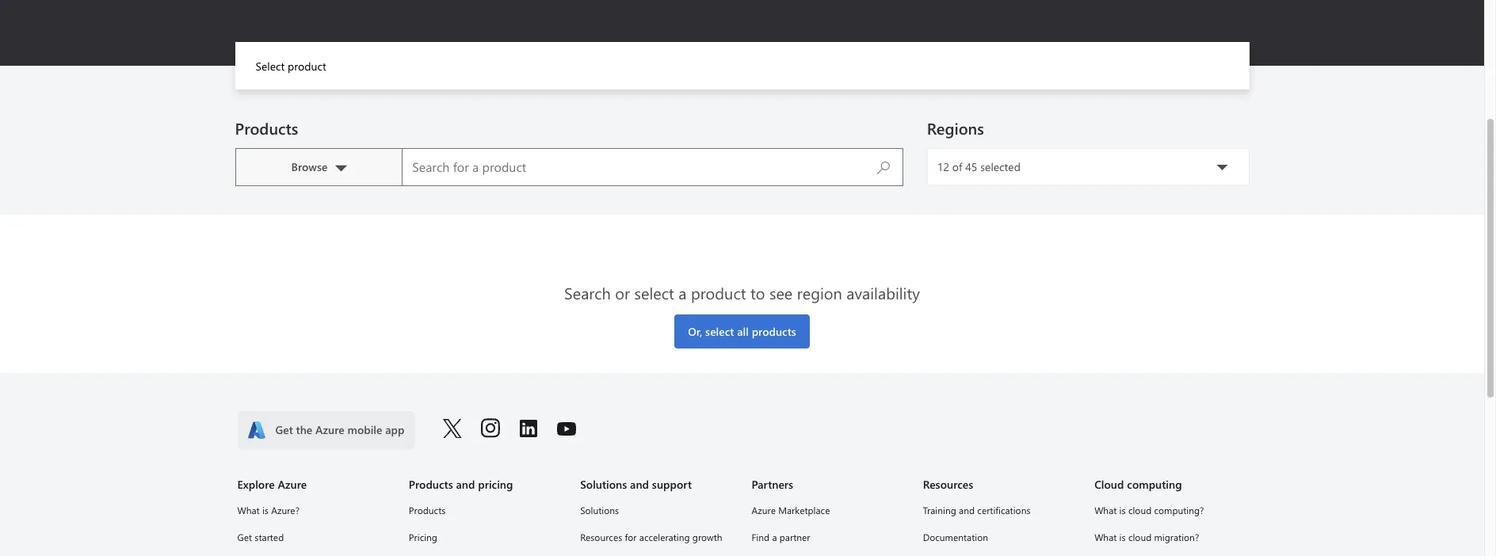 Task type: vqa. For each thing, say whether or not it's contained in the screenshot.
business
no



Task type: describe. For each thing, give the bounding box(es) containing it.
find
[[752, 531, 770, 544]]

get for get the azure mobile app
[[275, 422, 293, 437]]

what is azure?
[[237, 504, 300, 517]]

0 horizontal spatial a
[[679, 282, 687, 304]]

documentation link
[[923, 529, 1076, 546]]

is for explore
[[262, 504, 269, 517]]

solutions link
[[580, 502, 733, 519]]

app
[[385, 422, 405, 437]]

accelerating
[[639, 531, 690, 544]]

availability
[[847, 282, 920, 304]]

growth
[[693, 531, 723, 544]]

azure?
[[271, 504, 300, 517]]

resources for accelerating growth
[[580, 531, 723, 544]]

training
[[923, 504, 957, 517]]

azure marketplace link
[[752, 502, 904, 519]]

pricing
[[409, 531, 437, 544]]

explore
[[237, 477, 275, 492]]

what down what is cloud computing?
[[1095, 531, 1117, 544]]

or, select all products button
[[675, 315, 810, 349]]

and for certifications
[[959, 504, 975, 517]]

pricing
[[478, 477, 513, 492]]

cloud
[[1095, 477, 1124, 492]]

0 vertical spatial products
[[235, 117, 298, 139]]

what is cloud migration? link
[[1095, 529, 1247, 546]]

get for get started
[[237, 531, 252, 544]]

what is cloud computing? link
[[1095, 502, 1247, 519]]

cloud computing element
[[1095, 502, 1247, 556]]

documentation
[[923, 531, 988, 544]]

select product link
[[245, 42, 337, 90]]

what for cloud computing
[[1095, 504, 1117, 517]]

azure marketplace
[[752, 504, 830, 517]]

select
[[256, 59, 285, 74]]

products
[[752, 324, 796, 339]]

0 vertical spatial select
[[635, 282, 674, 304]]

the
[[296, 422, 313, 437]]

see
[[770, 282, 793, 304]]

support
[[652, 477, 692, 492]]

browse button
[[235, 148, 402, 186]]

azure inside 'link'
[[316, 422, 345, 437]]

certifications
[[978, 504, 1031, 517]]

find a partner
[[752, 531, 810, 544]]

get started
[[237, 531, 284, 544]]

get started link
[[237, 529, 390, 546]]

mobile
[[348, 422, 382, 437]]

0 horizontal spatial product
[[288, 59, 326, 74]]

regions
[[927, 117, 984, 139]]

started
[[255, 531, 284, 544]]

1 vertical spatial product
[[691, 282, 746, 304]]

pricing link
[[409, 529, 561, 546]]

browse
[[291, 159, 328, 175]]

search
[[564, 282, 611, 304]]

1 vertical spatial azure
[[278, 477, 307, 492]]

explore azure
[[237, 477, 307, 492]]

is down what is cloud computing?
[[1120, 531, 1126, 544]]

search or select a product to see region availability
[[564, 282, 920, 304]]

selected
[[981, 159, 1021, 174]]

training and certifications
[[923, 504, 1031, 517]]

explore azure element
[[237, 502, 390, 556]]

follow microsoft azure on linkedin image
[[519, 419, 538, 438]]

or, select all products
[[688, 324, 796, 339]]

a inside find a partner link
[[772, 531, 777, 544]]

resources for accelerating growth link
[[580, 529, 733, 546]]

for
[[625, 531, 637, 544]]

find a partner link
[[752, 529, 904, 546]]

or
[[615, 282, 630, 304]]

solutions and support element
[[580, 502, 733, 556]]



Task type: locate. For each thing, give the bounding box(es) containing it.
1 solutions from the top
[[580, 477, 627, 492]]

2 cloud from the top
[[1129, 531, 1152, 544]]

0 horizontal spatial get
[[237, 531, 252, 544]]

12 of 45 selected
[[938, 159, 1021, 174]]

azure
[[316, 422, 345, 437], [278, 477, 307, 492], [752, 504, 776, 517]]

is left azure?
[[262, 504, 269, 517]]

1 horizontal spatial select
[[706, 324, 734, 339]]

products for products link
[[409, 504, 446, 517]]

2 solutions from the top
[[580, 504, 619, 517]]

0 vertical spatial product
[[288, 59, 326, 74]]

select right "or"
[[635, 282, 674, 304]]

partners
[[752, 477, 794, 492]]

what down explore
[[237, 504, 260, 517]]

region
[[797, 282, 842, 304]]

follow microsoft azure on twitter image
[[443, 419, 462, 439]]

azure up find
[[752, 504, 776, 517]]

product
[[288, 59, 326, 74], [691, 282, 746, 304]]

0 vertical spatial azure
[[316, 422, 345, 437]]

get the azure mobile app
[[275, 422, 405, 437]]

is down cloud
[[1120, 504, 1126, 517]]

products and pricing element
[[409, 502, 561, 556]]

1 cloud from the top
[[1129, 504, 1152, 517]]

cloud inside "link"
[[1129, 504, 1152, 517]]

resources for resources for accelerating growth
[[580, 531, 622, 544]]

and left pricing
[[456, 477, 475, 492]]

2 vertical spatial azure
[[752, 504, 776, 517]]

products for products and pricing
[[409, 477, 453, 492]]

get the azure mobile app link
[[237, 411, 414, 449]]

0 vertical spatial solutions
[[580, 477, 627, 492]]

0 horizontal spatial resources
[[580, 531, 622, 544]]

what inside "link"
[[1095, 504, 1117, 517]]

cloud for computing?
[[1129, 504, 1152, 517]]

2 horizontal spatial and
[[959, 504, 975, 517]]

is inside explore azure element
[[262, 504, 269, 517]]

all
[[737, 324, 749, 339]]

resources
[[923, 477, 974, 492], [580, 531, 622, 544]]

resources inside solutions and support "element"
[[580, 531, 622, 544]]

azure up azure?
[[278, 477, 307, 492]]

resources element
[[923, 502, 1076, 556]]

resources left the for
[[580, 531, 622, 544]]

what down cloud
[[1095, 504, 1117, 517]]

cloud computing
[[1095, 477, 1182, 492]]

get inside get the azure mobile app 'link'
[[275, 422, 293, 437]]

0 horizontal spatial select
[[635, 282, 674, 304]]

and for support
[[630, 477, 649, 492]]

what
[[237, 504, 260, 517], [1095, 504, 1117, 517], [1095, 531, 1117, 544]]

1 horizontal spatial get
[[275, 422, 293, 437]]

product right select
[[288, 59, 326, 74]]

what is cloud migration?
[[1095, 531, 1199, 544]]

1 vertical spatial get
[[237, 531, 252, 544]]

partner
[[780, 531, 810, 544]]

1 horizontal spatial and
[[630, 477, 649, 492]]

what inside explore azure element
[[237, 504, 260, 517]]

select product
[[256, 59, 326, 74]]

0 horizontal spatial azure
[[278, 477, 307, 492]]

cloud down cloud computing
[[1129, 504, 1152, 517]]

12
[[938, 159, 950, 174]]

is
[[262, 504, 269, 517], [1120, 504, 1126, 517], [1120, 531, 1126, 544]]

1 horizontal spatial azure
[[316, 422, 345, 437]]

products
[[235, 117, 298, 139], [409, 477, 453, 492], [409, 504, 446, 517]]

and
[[456, 477, 475, 492], [630, 477, 649, 492], [959, 504, 975, 517]]

get
[[275, 422, 293, 437], [237, 531, 252, 544]]

size2 image
[[247, 421, 266, 440]]

1 vertical spatial cloud
[[1129, 531, 1152, 544]]

0 vertical spatial cloud
[[1129, 504, 1152, 517]]

1 vertical spatial solutions
[[580, 504, 619, 517]]

to
[[751, 282, 765, 304]]

and right training
[[959, 504, 975, 517]]

product left to
[[691, 282, 746, 304]]

and for pricing
[[456, 477, 475, 492]]

select
[[635, 282, 674, 304], [706, 324, 734, 339]]

select left all
[[706, 324, 734, 339]]

a right "or"
[[679, 282, 687, 304]]

cloud for migration?
[[1129, 531, 1152, 544]]

1 vertical spatial select
[[706, 324, 734, 339]]

resources up training
[[923, 477, 974, 492]]

45
[[966, 159, 978, 174]]

0 vertical spatial a
[[679, 282, 687, 304]]

products and pricing
[[409, 477, 513, 492]]

0 vertical spatial resources
[[923, 477, 974, 492]]

and inside resources element
[[959, 504, 975, 517]]

resources for resources
[[923, 477, 974, 492]]

a
[[679, 282, 687, 304], [772, 531, 777, 544]]

get left started
[[237, 531, 252, 544]]

0 horizontal spatial and
[[456, 477, 475, 492]]

computing
[[1127, 477, 1182, 492]]

cloud
[[1129, 504, 1152, 517], [1129, 531, 1152, 544]]

products link
[[409, 502, 561, 519]]

training and certifications link
[[923, 502, 1076, 519]]

get left the
[[275, 422, 293, 437]]

Search for a product text field
[[403, 149, 903, 185]]

or,
[[688, 324, 702, 339]]

2 vertical spatial products
[[409, 504, 446, 517]]

is inside "link"
[[1120, 504, 1126, 517]]

1 horizontal spatial resources
[[923, 477, 974, 492]]

migration?
[[1154, 531, 1199, 544]]

solutions up solutions link
[[580, 477, 627, 492]]

marketplace
[[779, 504, 830, 517]]

azure right the
[[316, 422, 345, 437]]

select inside button
[[706, 324, 734, 339]]

is for cloud
[[1120, 504, 1126, 517]]

solutions and support
[[580, 477, 692, 492]]

of
[[953, 159, 963, 174]]

cloud down what is cloud computing?
[[1129, 531, 1152, 544]]

1 vertical spatial products
[[409, 477, 453, 492]]

azure inside azure marketplace link
[[752, 504, 776, 517]]

solutions for solutions
[[580, 504, 619, 517]]

what is cloud computing?
[[1095, 504, 1204, 517]]

and up solutions link
[[630, 477, 649, 492]]

computing?
[[1154, 504, 1204, 517]]

1 vertical spatial a
[[772, 531, 777, 544]]

0 vertical spatial get
[[275, 422, 293, 437]]

solutions
[[580, 477, 627, 492], [580, 504, 619, 517]]

2 horizontal spatial azure
[[752, 504, 776, 517]]

solutions for solutions and support
[[580, 477, 627, 492]]

what is azure? link
[[237, 502, 390, 519]]

a right find
[[772, 531, 777, 544]]

1 vertical spatial resources
[[580, 531, 622, 544]]

solutions inside "element"
[[580, 504, 619, 517]]

get inside get started link
[[237, 531, 252, 544]]

solutions down solutions and support
[[580, 504, 619, 517]]

partners element
[[752, 502, 904, 556]]

what for explore azure
[[237, 504, 260, 517]]

1 horizontal spatial a
[[772, 531, 777, 544]]

1 horizontal spatial product
[[691, 282, 746, 304]]



